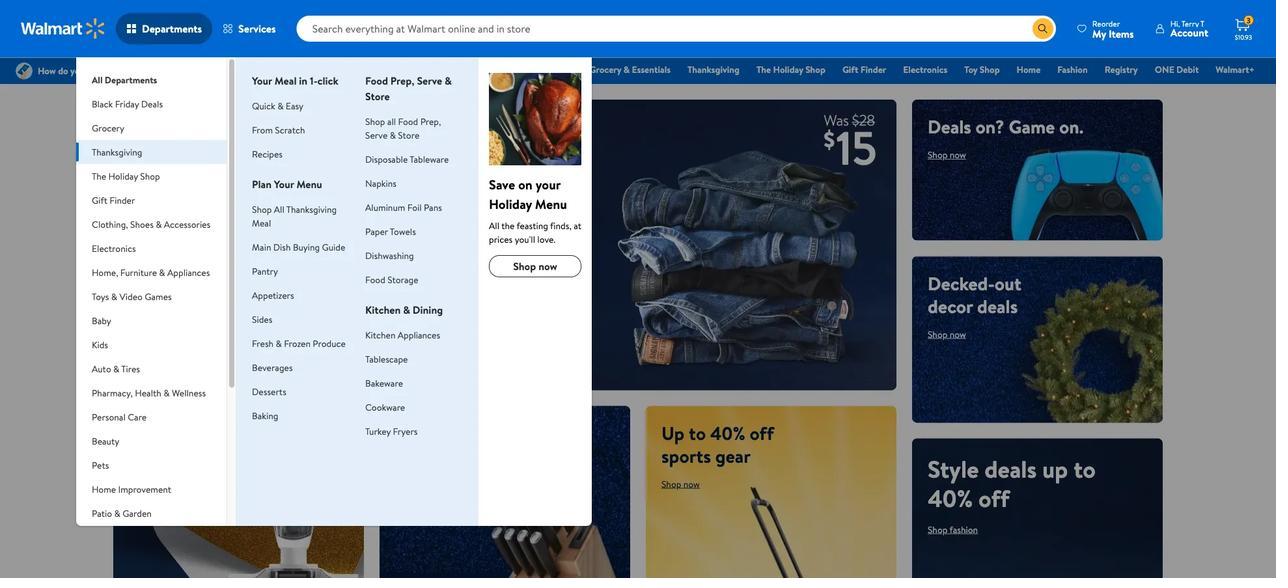 Task type: locate. For each thing, give the bounding box(es) containing it.
0 vertical spatial departments
[[142, 21, 202, 36]]

serve down all
[[365, 129, 388, 141]]

black friday deals inside black friday deals link
[[501, 63, 573, 76]]

all down plan your menu
[[274, 203, 284, 215]]

departments
[[142, 21, 202, 36], [105, 73, 157, 86]]

2 vertical spatial food
[[365, 273, 385, 286]]

1 vertical spatial friday
[[115, 97, 139, 110]]

1 vertical spatial departments
[[105, 73, 157, 86]]

the up clothing,
[[92, 170, 106, 182]]

1 vertical spatial your
[[274, 177, 294, 191]]

all
[[92, 73, 103, 86], [274, 203, 284, 215], [489, 219, 499, 232]]

essentials down "walmart site-wide" "search field"
[[632, 63, 671, 76]]

to inside style deals up to 40% off
[[1074, 453, 1096, 485]]

1 horizontal spatial grocery
[[590, 63, 621, 76]]

home deals are served
[[395, 420, 574, 446]]

kitchen
[[365, 303, 401, 317], [365, 328, 395, 341]]

menu inside save on your holiday menu all the feasting finds, at prices you'll love.
[[535, 195, 567, 213]]

disposable tableware
[[365, 153, 449, 165]]

0 horizontal spatial save
[[395, 283, 478, 341]]

2 horizontal spatial all
[[489, 219, 499, 232]]

shop all food prep, serve & store
[[365, 115, 441, 141]]

40% right up
[[710, 420, 745, 446]]

shop now for decked-out decor deals
[[928, 328, 966, 341]]

& inside shop all food prep, serve & store
[[390, 129, 396, 141]]

0 horizontal spatial essentials
[[136, 531, 174, 544]]

finder left "electronics" link
[[860, 63, 886, 76]]

serve
[[417, 74, 442, 88], [365, 129, 388, 141]]

gift finder for gift finder link at the right top of page
[[842, 63, 886, 76]]

deals for black friday deals dropdown button
[[141, 97, 163, 110]]

0 vertical spatial your
[[252, 74, 272, 88]]

pets
[[92, 459, 109, 471]]

1 horizontal spatial finder
[[860, 63, 886, 76]]

food inside food prep, serve & store
[[365, 74, 388, 88]]

1 horizontal spatial black friday deals
[[501, 63, 573, 76]]

1 vertical spatial all
[[274, 203, 284, 215]]

1 horizontal spatial gift
[[842, 63, 858, 76]]

deals inside decked-out decor deals
[[977, 293, 1018, 319]]

0 vertical spatial meal
[[275, 74, 297, 88]]

save for save on your holiday menu all the feasting finds, at prices you'll love.
[[489, 175, 515, 193]]

1 vertical spatial the holiday shop
[[92, 170, 160, 182]]

gift finder
[[842, 63, 886, 76], [92, 194, 135, 206]]

fresh & frozen produce link
[[252, 337, 346, 350]]

fryers
[[393, 425, 418, 438]]

black friday deals inside black friday deals dropdown button
[[92, 97, 163, 110]]

0 vertical spatial the holiday shop
[[757, 63, 825, 76]]

1 horizontal spatial the
[[757, 63, 771, 76]]

prep, inside shop all food prep, serve & store
[[420, 115, 441, 128]]

1 vertical spatial grocery
[[92, 121, 124, 134]]

1 horizontal spatial deals
[[551, 63, 573, 76]]

1 horizontal spatial meal
[[275, 74, 297, 88]]

electronics down clothing,
[[92, 242, 136, 255]]

sports
[[661, 443, 711, 469]]

grocery & essentials link
[[584, 63, 676, 76]]

recipes
[[252, 147, 283, 160]]

1 horizontal spatial serve
[[417, 74, 442, 88]]

essentials down "patio & garden" dropdown button
[[136, 531, 174, 544]]

essentials
[[632, 63, 671, 76], [136, 531, 174, 544]]

shop inside shop now link
[[406, 358, 426, 371]]

black for black friday deals dropdown button
[[92, 97, 113, 110]]

40% inside up to 40% off sports gear
[[710, 420, 745, 446]]

shop now link
[[928, 148, 966, 161], [129, 171, 167, 184], [489, 255, 581, 277], [928, 328, 966, 341], [395, 354, 455, 375], [129, 396, 167, 409], [661, 478, 700, 490]]

deals right 'style'
[[984, 453, 1037, 485]]

0 horizontal spatial your
[[252, 74, 272, 88]]

off for style deals up to 40% off
[[979, 482, 1010, 514]]

prep, up tableware
[[420, 115, 441, 128]]

0 horizontal spatial thanksgiving
[[92, 146, 142, 158]]

thanksgiving inside shop all thanksgiving meal
[[286, 203, 337, 215]]

appliances up games
[[167, 266, 210, 279]]

finder for gift finder dropdown button
[[110, 194, 135, 206]]

to inside up to 40% off sports gear
[[689, 420, 706, 446]]

huge
[[258, 114, 297, 139]]

thanksgiving down the search search field
[[688, 63, 740, 76]]

shop inside toy shop link
[[980, 63, 1000, 76]]

deals inside style deals up to 40% off
[[984, 453, 1037, 485]]

1 kitchen from the top
[[365, 303, 401, 317]]

thanksgiving link
[[682, 63, 745, 76]]

1 horizontal spatial menu
[[535, 195, 567, 213]]

home deals up to 30% off
[[129, 296, 248, 387]]

food inside shop all food prep, serve & store
[[398, 115, 418, 128]]

decked-out decor deals
[[928, 271, 1021, 319]]

2 vertical spatial all
[[489, 219, 499, 232]]

home improvement
[[92, 483, 171, 495]]

shop now inside shop now link
[[406, 358, 444, 371]]

deals for home deals up to 30% off
[[196, 296, 248, 328]]

essentials inside grocery & essentials link
[[632, 63, 671, 76]]

0 vertical spatial serve
[[417, 74, 442, 88]]

search icon image
[[1038, 23, 1048, 34]]

1 vertical spatial thanksgiving
[[92, 146, 142, 158]]

0 vertical spatial store
[[365, 89, 390, 104]]

0 horizontal spatial to
[[160, 325, 182, 358]]

gift up clothing,
[[92, 194, 107, 206]]

1 horizontal spatial black
[[501, 63, 522, 76]]

grocery for grocery & essentials
[[590, 63, 621, 76]]

0 horizontal spatial appliances
[[167, 266, 210, 279]]

shop now
[[928, 148, 966, 161], [129, 171, 167, 184], [513, 259, 557, 273], [928, 328, 966, 341], [406, 358, 444, 371], [129, 396, 167, 409], [661, 478, 700, 490]]

thanksgiving for the thanksgiving dropdown button
[[92, 146, 142, 158]]

turkey
[[365, 425, 391, 438]]

0 horizontal spatial grocery
[[92, 121, 124, 134]]

off inside home deals up to 30% off
[[129, 354, 160, 387]]

1 vertical spatial meal
[[252, 216, 271, 229]]

1 horizontal spatial thanksgiving
[[286, 203, 337, 215]]

0 horizontal spatial electronics
[[92, 242, 136, 255]]

0 vertical spatial grocery
[[590, 63, 621, 76]]

prep, up all
[[390, 74, 414, 88]]

1 vertical spatial kitchen
[[365, 328, 395, 341]]

personal care button
[[76, 405, 227, 429]]

1 vertical spatial gift
[[92, 194, 107, 206]]

your up quick
[[252, 74, 272, 88]]

2 vertical spatial holiday
[[489, 195, 532, 213]]

gift inside dropdown button
[[92, 194, 107, 206]]

0 horizontal spatial gift
[[92, 194, 107, 206]]

friday for black friday deals link
[[524, 63, 549, 76]]

electronics left toy
[[903, 63, 947, 76]]

all inside shop all thanksgiving meal
[[274, 203, 284, 215]]

food
[[365, 74, 388, 88], [398, 115, 418, 128], [365, 273, 385, 286]]

1 vertical spatial deals
[[141, 97, 163, 110]]

home for home improvement
[[92, 483, 116, 495]]

40%
[[710, 420, 745, 446], [928, 482, 973, 514]]

0 vertical spatial off
[[129, 354, 160, 387]]

0 horizontal spatial 40%
[[710, 420, 745, 446]]

baking link
[[252, 409, 278, 422]]

thanksgiving down high
[[92, 146, 142, 158]]

friday inside black friday deals dropdown button
[[115, 97, 139, 110]]

0 vertical spatial black friday deals
[[501, 63, 573, 76]]

1 vertical spatial black friday deals
[[92, 97, 163, 110]]

off inside style deals up to 40% off
[[979, 482, 1010, 514]]

food up all
[[365, 74, 388, 88]]

2 vertical spatial to
[[1074, 453, 1096, 485]]

0 horizontal spatial meal
[[252, 216, 271, 229]]

home inside dropdown button
[[92, 483, 116, 495]]

shop now for deals on? game on.
[[928, 148, 966, 161]]

black for black friday deals link
[[501, 63, 522, 76]]

save inside save on your holiday menu all the feasting finds, at prices you'll love.
[[489, 175, 515, 193]]

off inside up to 40% off sports gear
[[750, 420, 774, 446]]

health
[[135, 386, 161, 399]]

patio
[[92, 507, 112, 520]]

turkey fryers
[[365, 425, 418, 438]]

0 vertical spatial up
[[129, 325, 155, 358]]

walmart+
[[1216, 63, 1255, 76]]

1 vertical spatial serve
[[365, 129, 388, 141]]

shop now link for decked-out decor deals
[[928, 328, 966, 341]]

in
[[299, 74, 307, 88]]

gift finder for gift finder dropdown button
[[92, 194, 135, 206]]

dishwashing link
[[365, 249, 414, 262]]

1 vertical spatial essentials
[[136, 531, 174, 544]]

the inside "dropdown button"
[[92, 170, 106, 182]]

0 horizontal spatial deals
[[141, 97, 163, 110]]

thanksgiving down plan your menu
[[286, 203, 337, 215]]

departments up all departments link
[[142, 21, 202, 36]]

now
[[950, 148, 966, 161], [151, 171, 167, 184], [538, 259, 557, 273], [950, 328, 966, 341], [428, 358, 444, 371], [151, 396, 167, 409], [683, 478, 700, 490]]

tablescape
[[365, 353, 408, 365]]

food for food storage
[[365, 273, 385, 286]]

the
[[757, 63, 771, 76], [92, 170, 106, 182]]

registry link
[[1099, 63, 1144, 76]]

0 horizontal spatial the holiday shop
[[92, 170, 160, 182]]

now for high tech gifts, huge savings
[[151, 171, 167, 184]]

store up all
[[365, 89, 390, 104]]

$10.93
[[1235, 33, 1252, 41]]

1 vertical spatial food
[[398, 115, 418, 128]]

appliances down the dining
[[398, 328, 440, 341]]

electronics for "electronics" link
[[903, 63, 947, 76]]

cookware link
[[365, 401, 405, 413]]

shop now for up to 40% off sports gear
[[661, 478, 700, 490]]

1 vertical spatial to
[[689, 420, 706, 446]]

2 vertical spatial thanksgiving
[[286, 203, 337, 215]]

0 horizontal spatial holiday
[[108, 170, 138, 182]]

0 vertical spatial save
[[489, 175, 515, 193]]

1 horizontal spatial off
[[750, 420, 774, 446]]

meal up main
[[252, 216, 271, 229]]

40% up shop fashion
[[928, 482, 973, 514]]

deals inside dropdown button
[[141, 97, 163, 110]]

toy shop link
[[958, 63, 1006, 76]]

now for deals on? game on.
[[950, 148, 966, 161]]

departments inside dropdown button
[[142, 21, 202, 36]]

click
[[317, 74, 338, 88]]

friday inside black friday deals link
[[524, 63, 549, 76]]

kitchen down food storage
[[365, 303, 401, 317]]

store up disposable tableware
[[398, 129, 419, 141]]

1 vertical spatial finder
[[110, 194, 135, 206]]

the holiday shop inside "dropdown button"
[[92, 170, 160, 182]]

scratch
[[275, 123, 305, 136]]

auto & tires
[[92, 362, 140, 375]]

0 vertical spatial deals
[[551, 63, 573, 76]]

menu up shop all thanksgiving meal
[[297, 177, 322, 191]]

1 vertical spatial prep,
[[420, 115, 441, 128]]

1 vertical spatial menu
[[535, 195, 567, 213]]

pantry
[[252, 265, 278, 277]]

deals left sides
[[196, 296, 248, 328]]

holiday inside "dropdown button"
[[108, 170, 138, 182]]

main dish buying guide
[[252, 241, 345, 253]]

from
[[252, 123, 273, 136]]

0 horizontal spatial serve
[[365, 129, 388, 141]]

decked-
[[928, 271, 995, 296]]

1 vertical spatial electronics
[[92, 242, 136, 255]]

the holiday shop for the holiday shop link
[[757, 63, 825, 76]]

2 kitchen from the top
[[365, 328, 395, 341]]

1 horizontal spatial all
[[274, 203, 284, 215]]

kitchen appliances link
[[365, 328, 440, 341]]

toy shop
[[964, 63, 1000, 76]]

all inside save on your holiday menu all the feasting finds, at prices you'll love.
[[489, 219, 499, 232]]

serve up shop all food prep, serve & store link
[[417, 74, 442, 88]]

to for style
[[1074, 453, 1096, 485]]

household essentials
[[92, 531, 174, 544]]

now inside shop now link
[[428, 358, 444, 371]]

menu down your
[[535, 195, 567, 213]]

0 vertical spatial prep,
[[390, 74, 414, 88]]

0 vertical spatial essentials
[[632, 63, 671, 76]]

home inside home deals up to 30% off
[[129, 296, 190, 328]]

home for home deals are served
[[395, 420, 443, 446]]

holiday for the holiday shop link
[[773, 63, 803, 76]]

1 horizontal spatial store
[[398, 129, 419, 141]]

0 vertical spatial black
[[501, 63, 522, 76]]

deals right decor
[[977, 293, 1018, 319]]

electronics inside dropdown button
[[92, 242, 136, 255]]

1 horizontal spatial prep,
[[420, 115, 441, 128]]

napkins link
[[365, 177, 396, 189]]

thanksgiving
[[688, 63, 740, 76], [92, 146, 142, 158], [286, 203, 337, 215]]

finder inside dropdown button
[[110, 194, 135, 206]]

1 vertical spatial store
[[398, 129, 419, 141]]

kitchen for kitchen appliances
[[365, 328, 395, 341]]

your
[[252, 74, 272, 88], [274, 177, 294, 191]]

0 vertical spatial electronics
[[903, 63, 947, 76]]

all up black friday deals dropdown button
[[92, 73, 103, 86]]

paper towels
[[365, 225, 416, 238]]

departments button
[[116, 13, 212, 44]]

black inside dropdown button
[[92, 97, 113, 110]]

food left storage
[[365, 273, 385, 286]]

meal inside shop all thanksgiving meal
[[252, 216, 271, 229]]

furniture
[[120, 266, 157, 279]]

deals
[[551, 63, 573, 76], [141, 97, 163, 110], [928, 114, 971, 139]]

1 vertical spatial 40%
[[928, 482, 973, 514]]

1 vertical spatial black
[[92, 97, 113, 110]]

serve inside shop all food prep, serve & store
[[365, 129, 388, 141]]

bakeware
[[365, 377, 403, 389]]

improvement
[[118, 483, 171, 495]]

your right 'plan'
[[274, 177, 294, 191]]

the right thanksgiving link
[[757, 63, 771, 76]]

0 vertical spatial 40%
[[710, 420, 745, 446]]

deals left are
[[447, 420, 488, 446]]

aluminum foil pans
[[365, 201, 442, 214]]

up for home deals up to 30% off
[[129, 325, 155, 358]]

1 vertical spatial the
[[92, 170, 106, 182]]

1 horizontal spatial up
[[1042, 453, 1068, 485]]

0 vertical spatial food
[[365, 74, 388, 88]]

grocery for grocery
[[92, 121, 124, 134]]

off
[[129, 354, 160, 387], [750, 420, 774, 446], [979, 482, 1010, 514]]

kitchen for kitchen & dining
[[365, 303, 401, 317]]

disposable
[[365, 153, 408, 165]]

plan your menu
[[252, 177, 322, 191]]

departments up black friday deals dropdown button
[[105, 73, 157, 86]]

off for home deals up to 30% off
[[129, 354, 160, 387]]

1 horizontal spatial friday
[[524, 63, 549, 76]]

grocery inside dropdown button
[[92, 121, 124, 134]]

meal left the in
[[275, 74, 297, 88]]

holiday for the holiday shop "dropdown button" on the left
[[108, 170, 138, 182]]

holiday inside save on your holiday menu all the feasting finds, at prices you'll love.
[[489, 195, 532, 213]]

walmart+ link
[[1210, 63, 1260, 76]]

1 vertical spatial gift finder
[[92, 194, 135, 206]]

savings
[[129, 137, 186, 162]]

to inside home deals up to 30% off
[[160, 325, 182, 358]]

black
[[501, 63, 522, 76], [92, 97, 113, 110]]

up inside style deals up to 40% off
[[1042, 453, 1068, 485]]

gift right the holiday shop link
[[842, 63, 858, 76]]

all left "the"
[[489, 219, 499, 232]]

1 horizontal spatial essentials
[[632, 63, 671, 76]]

0 vertical spatial gift finder
[[842, 63, 886, 76]]

thanksgiving inside dropdown button
[[92, 146, 142, 158]]

gift finder inside dropdown button
[[92, 194, 135, 206]]

deals inside home deals up to 30% off
[[196, 296, 248, 328]]

2 horizontal spatial to
[[1074, 453, 1096, 485]]

0 horizontal spatial all
[[92, 73, 103, 86]]

kitchen appliances
[[365, 328, 440, 341]]

up inside home deals up to 30% off
[[129, 325, 155, 358]]

thanksgiving for thanksgiving link
[[688, 63, 740, 76]]

0 vertical spatial menu
[[297, 177, 322, 191]]

at
[[574, 219, 581, 232]]

0 horizontal spatial finder
[[110, 194, 135, 206]]

deals for style deals up to 40% off
[[984, 453, 1037, 485]]

0 horizontal spatial up
[[129, 325, 155, 358]]

0 horizontal spatial black
[[92, 97, 113, 110]]

2 horizontal spatial holiday
[[773, 63, 803, 76]]

gift finder up clothing,
[[92, 194, 135, 206]]

up for style deals up to 40% off
[[1042, 453, 1068, 485]]

shop now for home deals up to 30% off
[[129, 396, 167, 409]]

store inside shop all food prep, serve & store
[[398, 129, 419, 141]]

0 horizontal spatial off
[[129, 354, 160, 387]]

finder up clothing,
[[110, 194, 135, 206]]

1 horizontal spatial electronics
[[903, 63, 947, 76]]

the holiday shop for the holiday shop "dropdown button" on the left
[[92, 170, 160, 182]]

black friday deals for black friday deals link
[[501, 63, 573, 76]]

1 vertical spatial off
[[750, 420, 774, 446]]

tableware
[[410, 153, 449, 165]]

thanksgiving image
[[489, 73, 581, 165]]

accessories
[[164, 218, 210, 230]]

gift finder left "electronics" link
[[842, 63, 886, 76]]

2 vertical spatial off
[[979, 482, 1010, 514]]

save for save big!
[[395, 283, 478, 341]]

essentials inside 'household essentials' dropdown button
[[136, 531, 174, 544]]

1 vertical spatial save
[[395, 283, 478, 341]]

1 horizontal spatial the holiday shop
[[757, 63, 825, 76]]

home improvement button
[[76, 477, 227, 501]]

0 vertical spatial the
[[757, 63, 771, 76]]

food right all
[[398, 115, 418, 128]]

kitchen up the tablescape
[[365, 328, 395, 341]]

gear
[[715, 443, 751, 469]]



Task type: describe. For each thing, give the bounding box(es) containing it.
serve inside food prep, serve & store
[[417, 74, 442, 88]]

finder for gift finder link at the right top of page
[[860, 63, 886, 76]]

to for home
[[160, 325, 182, 358]]

& inside dropdown button
[[114, 507, 120, 520]]

toys & video games
[[92, 290, 172, 303]]

1 horizontal spatial your
[[274, 177, 294, 191]]

served
[[522, 420, 574, 446]]

now for home deals up to 30% off
[[151, 396, 167, 409]]

clothing,
[[92, 218, 128, 230]]

pans
[[424, 201, 442, 214]]

dishwashing
[[365, 249, 414, 262]]

buying
[[293, 241, 320, 253]]

produce
[[313, 337, 346, 350]]

& inside "dropdown button"
[[159, 266, 165, 279]]

shop now link for save big!
[[395, 354, 455, 375]]

cookware
[[365, 401, 405, 413]]

shop now link for home deals up to 30% off
[[129, 396, 167, 409]]

home, furniture & appliances button
[[76, 260, 227, 285]]

beverages
[[252, 361, 293, 374]]

Walmart Site-Wide search field
[[297, 16, 1056, 42]]

grocery & essentials
[[590, 63, 671, 76]]

shop now link for deals on? game on.
[[928, 148, 966, 161]]

high
[[129, 114, 168, 139]]

1 horizontal spatial appliances
[[398, 328, 440, 341]]

shop inside the holiday shop link
[[805, 63, 825, 76]]

electronics button
[[76, 236, 227, 260]]

appetizers
[[252, 289, 294, 301]]

2 horizontal spatial deals
[[928, 114, 971, 139]]

game
[[1009, 114, 1055, 139]]

food storage
[[365, 273, 418, 286]]

1-
[[310, 74, 317, 88]]

plan
[[252, 177, 272, 191]]

prep, inside food prep, serve & store
[[390, 74, 414, 88]]

fresh & frozen produce
[[252, 337, 346, 350]]

gifts,
[[212, 114, 253, 139]]

shop now link for up to 40% off sports gear
[[661, 478, 700, 490]]

aluminum
[[365, 201, 405, 214]]

black friday deals for black friday deals dropdown button
[[92, 97, 163, 110]]

0 horizontal spatial menu
[[297, 177, 322, 191]]

friday for black friday deals dropdown button
[[115, 97, 139, 110]]

30%
[[188, 325, 230, 358]]

home,
[[92, 266, 118, 279]]

gift for gift finder dropdown button
[[92, 194, 107, 206]]

& inside food prep, serve & store
[[445, 74, 452, 88]]

store inside food prep, serve & store
[[365, 89, 390, 104]]

fashion
[[1058, 63, 1088, 76]]

hi, terry t account
[[1170, 18, 1208, 40]]

finds,
[[550, 219, 571, 232]]

black friday deals link
[[495, 63, 578, 76]]

easy
[[286, 99, 303, 112]]

quick & easy
[[252, 99, 303, 112]]

kids
[[92, 338, 108, 351]]

are
[[492, 420, 517, 446]]

dish
[[273, 241, 291, 253]]

shop inside shop all thanksgiving meal
[[252, 203, 272, 215]]

home for home deals up to 30% off
[[129, 296, 190, 328]]

home for home
[[1017, 63, 1041, 76]]

toy
[[964, 63, 978, 76]]

appliances inside home, furniture & appliances "dropdown button"
[[167, 266, 210, 279]]

food for food prep, serve & store
[[365, 74, 388, 88]]

care
[[128, 410, 147, 423]]

high tech gifts, huge savings
[[129, 114, 297, 162]]

on.
[[1059, 114, 1084, 139]]

shop now for save big!
[[406, 358, 444, 371]]

desserts link
[[252, 385, 286, 398]]

now for up to 40% off sports gear
[[683, 478, 700, 490]]

home, furniture & appliances
[[92, 266, 210, 279]]

Search search field
[[297, 16, 1056, 42]]

registry
[[1105, 63, 1138, 76]]

the for the holiday shop "dropdown button" on the left
[[92, 170, 106, 182]]

shop now link for high tech gifts, huge savings
[[129, 171, 167, 184]]

quick & easy link
[[252, 99, 303, 112]]

fashion link
[[1052, 63, 1094, 76]]

now for save big!
[[428, 358, 444, 371]]

gift finder button
[[76, 188, 227, 212]]

electronics for electronics dropdown button
[[92, 242, 136, 255]]

appetizers link
[[252, 289, 294, 301]]

auto
[[92, 362, 111, 375]]

on
[[518, 175, 532, 193]]

clothing, shoes & accessories
[[92, 218, 210, 230]]

terry
[[1182, 18, 1199, 29]]

dining
[[413, 303, 443, 317]]

the for the holiday shop link
[[757, 63, 771, 76]]

pets button
[[76, 453, 227, 477]]

shop inside shop all food prep, serve & store
[[365, 115, 385, 128]]

gift for gift finder link at the right top of page
[[842, 63, 858, 76]]

t
[[1200, 18, 1204, 29]]

deals for home deals are served
[[447, 420, 488, 446]]

towels
[[390, 225, 416, 238]]

your meal in 1-click
[[252, 74, 338, 88]]

gift finder link
[[837, 63, 892, 76]]

big!
[[488, 283, 556, 341]]

0 vertical spatial all
[[92, 73, 103, 86]]

fashion
[[950, 523, 978, 536]]

patio & garden
[[92, 507, 152, 520]]

40% inside style deals up to 40% off
[[928, 482, 973, 514]]

shop inside the holiday shop "dropdown button"
[[140, 170, 160, 182]]

kids button
[[76, 333, 227, 357]]

one debit
[[1155, 63, 1199, 76]]

turkey fryers link
[[365, 425, 418, 438]]

black friday deals button
[[76, 92, 227, 116]]

walmart image
[[21, 18, 105, 39]]

household
[[92, 531, 134, 544]]

wellness
[[172, 386, 206, 399]]

tablescape link
[[365, 353, 408, 365]]

kitchen & dining
[[365, 303, 443, 317]]

style deals up to 40% off
[[928, 453, 1096, 514]]

paper towels link
[[365, 225, 416, 238]]

services
[[238, 21, 276, 36]]

tires
[[121, 362, 140, 375]]

main
[[252, 241, 271, 253]]

personal
[[92, 410, 126, 423]]

baby button
[[76, 309, 227, 333]]

shop fashion
[[928, 523, 978, 536]]

love.
[[537, 233, 555, 245]]

shop now for high tech gifts, huge savings
[[129, 171, 167, 184]]

food prep, serve & store
[[365, 74, 452, 104]]

prices
[[489, 233, 513, 245]]

guide
[[322, 241, 345, 253]]

my
[[1092, 26, 1106, 41]]

deals for black friday deals link
[[551, 63, 573, 76]]

now for decked-out decor deals
[[950, 328, 966, 341]]

your
[[536, 175, 561, 193]]

pharmacy, health & wellness
[[92, 386, 206, 399]]

toys & video games button
[[76, 285, 227, 309]]

all departments
[[92, 73, 157, 86]]

electronics link
[[897, 63, 953, 76]]



Task type: vqa. For each thing, say whether or not it's contained in the screenshot.
so in "what a perfect christmas gift for my niece. she and i both watch moriah's videos every friday and i was thrilled when she announced these mystery boxes would be in stores. it's my first time buying youtuber merch, or a mystery box and i am really pleased. i bought two so we could each get one. packaging is cute and plushies are adorable."
no



